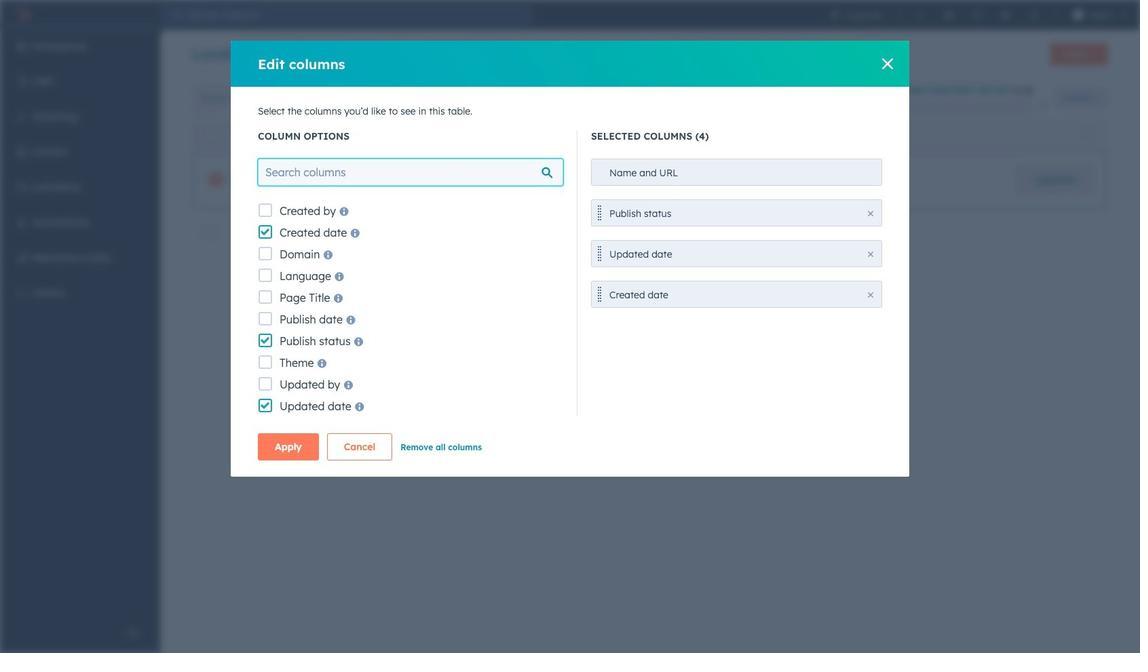 Task type: describe. For each thing, give the bounding box(es) containing it.
press to sort. image
[[644, 131, 649, 140]]

0 vertical spatial close image
[[1039, 102, 1047, 110]]

pagination navigation
[[542, 274, 665, 292]]

2 vertical spatial close image
[[868, 252, 874, 257]]

marketplaces image
[[943, 10, 954, 20]]

notifications image
[[1029, 10, 1040, 20]]

press to sort. image
[[1086, 131, 1091, 140]]

1 press to sort. element from the left
[[644, 131, 649, 142]]



Task type: vqa. For each thing, say whether or not it's contained in the screenshot.
'Search' button
no



Task type: locate. For each thing, give the bounding box(es) containing it.
close image
[[883, 58, 894, 69], [868, 293, 874, 298]]

0 horizontal spatial close image
[[868, 293, 874, 298]]

Search content search field
[[193, 85, 397, 112]]

0 horizontal spatial press to sort. element
[[644, 131, 649, 142]]

dialog
[[231, 41, 910, 477]]

Search columns search field
[[258, 159, 564, 186]]

1 vertical spatial close image
[[868, 293, 874, 298]]

0 horizontal spatial menu
[[0, 30, 160, 620]]

howard n/a image
[[1073, 10, 1084, 20]]

0 vertical spatial close image
[[883, 58, 894, 69]]

1 horizontal spatial press to sort. element
[[1086, 131, 1091, 142]]

progress bar
[[889, 102, 900, 113]]

help image
[[972, 10, 983, 20]]

1 horizontal spatial menu
[[821, 0, 1133, 30]]

press to sort. element
[[644, 131, 649, 142], [1086, 131, 1091, 142]]

settings image
[[1001, 10, 1011, 20]]

menu
[[821, 0, 1133, 30], [0, 30, 160, 620]]

banner
[[193, 39, 1108, 71]]

close image
[[1039, 102, 1047, 110], [868, 211, 874, 217], [868, 252, 874, 257]]

1 horizontal spatial close image
[[883, 58, 894, 69]]

1 vertical spatial close image
[[868, 211, 874, 217]]

Search HubSpot search field
[[182, 4, 534, 26]]

2 press to sort. element from the left
[[1086, 131, 1091, 142]]



